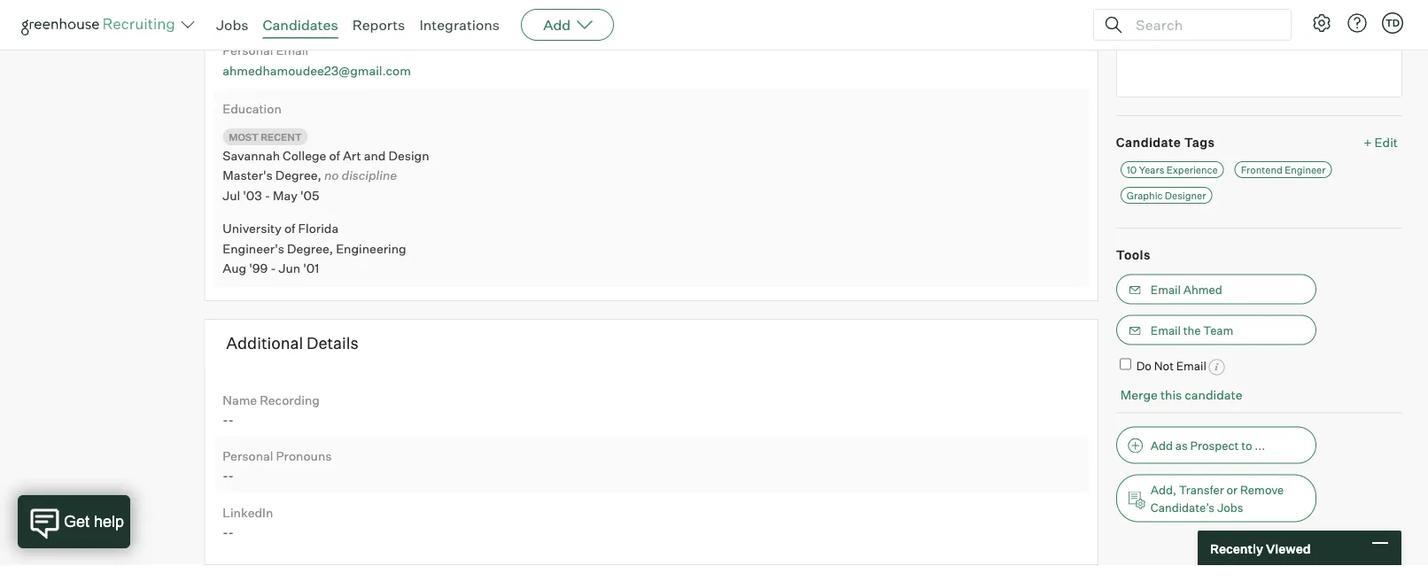 Task type: vqa. For each thing, say whether or not it's contained in the screenshot.
MERGE THIS CANDIDATE "link"
yes



Task type: locate. For each thing, give the bounding box(es) containing it.
jobs left sc
[[216, 16, 249, 34]]

td button
[[1382, 12, 1404, 34]]

pronouns
[[276, 449, 332, 464]]

Do Not Email checkbox
[[1120, 359, 1131, 371]]

raleigh, sc 27703
[[223, 4, 330, 20]]

candidate
[[1185, 387, 1243, 403]]

0 vertical spatial personal
[[223, 43, 273, 58]]

personal pronouns --
[[223, 449, 332, 484]]

additional details
[[226, 333, 359, 353]]

degree up '01
[[287, 241, 329, 256]]

add inside popup button
[[543, 16, 571, 34]]

tools
[[1116, 248, 1151, 263]]

merge
[[1121, 387, 1158, 403]]

0 vertical spatial degree
[[275, 168, 318, 184]]

personal
[[223, 43, 273, 58], [223, 449, 273, 464]]

art
[[343, 148, 361, 164]]

of inside university of florida engineer's degree , engineering aug '99 - jun '01
[[284, 221, 295, 237]]

add for add as prospect to ...
[[1151, 439, 1173, 453]]

-
[[265, 188, 270, 203], [270, 261, 276, 276], [223, 412, 228, 428], [228, 412, 234, 428], [223, 468, 228, 484], [228, 468, 234, 484], [223, 524, 228, 540], [228, 524, 234, 540]]

1 vertical spatial add
[[1151, 439, 1173, 453]]

None text field
[[1116, 9, 1403, 98]]

prospect
[[1191, 439, 1239, 453]]

graphic designer
[[1127, 190, 1206, 202]]

linkedin --
[[223, 505, 273, 540]]

+ edit
[[1364, 135, 1398, 151]]

1 horizontal spatial jobs
[[1217, 501, 1244, 515]]

0 vertical spatial jobs
[[216, 16, 249, 34]]

edit
[[1375, 135, 1398, 151]]

team
[[1204, 324, 1234, 338]]

design
[[389, 148, 429, 164]]

0 horizontal spatial add
[[543, 16, 571, 34]]

degree
[[275, 168, 318, 184], [287, 241, 329, 256]]

0 horizontal spatial ,
[[318, 168, 322, 184]]

not
[[1154, 359, 1174, 373]]

,
[[318, 168, 322, 184], [329, 241, 333, 256]]

add inside button
[[1151, 439, 1173, 453]]

add button
[[521, 9, 614, 41]]

td button
[[1379, 9, 1407, 37]]

1 vertical spatial degree
[[287, 241, 329, 256]]

this
[[1161, 387, 1182, 403]]

greenhouse recruiting image
[[21, 14, 181, 35]]

, left no
[[318, 168, 322, 184]]

remove
[[1241, 483, 1284, 497]]

0 vertical spatial add
[[543, 16, 571, 34]]

10
[[1127, 164, 1137, 176]]

1 horizontal spatial of
[[329, 148, 340, 164]]

- inside most recent savannah college of art and design master's degree , no discipline jul '03 - may '05
[[265, 188, 270, 203]]

master's
[[223, 168, 273, 184]]

email left ahmed
[[1151, 283, 1181, 297]]

add, transfer or remove candidate's jobs button
[[1116, 475, 1317, 523]]

of left art on the left of page
[[329, 148, 340, 164]]

college
[[283, 148, 326, 164]]

name
[[223, 393, 257, 408]]

email inside button
[[1151, 324, 1181, 338]]

personal inside personal email ahmedhamoudee23@gmail.com
[[223, 43, 273, 58]]

experience
[[1167, 164, 1218, 176]]

jobs link
[[216, 16, 249, 34]]

0 vertical spatial ,
[[318, 168, 322, 184]]

candidates link
[[263, 16, 338, 34]]

of left florida
[[284, 221, 295, 237]]

and
[[364, 148, 386, 164]]

candidates
[[263, 16, 338, 34]]

degree down college
[[275, 168, 318, 184]]

jobs down or
[[1217, 501, 1244, 515]]

most recent savannah college of art and design master's degree , no discipline jul '03 - may '05
[[223, 131, 429, 203]]

email
[[276, 43, 309, 58], [1151, 283, 1181, 297], [1151, 324, 1181, 338], [1177, 359, 1207, 373]]

university
[[223, 221, 282, 237]]

0 vertical spatial of
[[329, 148, 340, 164]]

of
[[329, 148, 340, 164], [284, 221, 295, 237]]

1 horizontal spatial add
[[1151, 439, 1173, 453]]

degree inside university of florida engineer's degree , engineering aug '99 - jun '01
[[287, 241, 329, 256]]

frontend engineer
[[1241, 164, 1326, 176]]

email left the
[[1151, 324, 1181, 338]]

do
[[1137, 359, 1152, 373]]

candidate
[[1116, 135, 1182, 151]]

0 horizontal spatial of
[[284, 221, 295, 237]]

personal inside personal pronouns --
[[223, 449, 273, 464]]

email down candidates link
[[276, 43, 309, 58]]

personal down jobs link
[[223, 43, 273, 58]]

1 vertical spatial of
[[284, 221, 295, 237]]

years
[[1139, 164, 1165, 176]]

1 vertical spatial jobs
[[1217, 501, 1244, 515]]

'05
[[300, 188, 319, 203]]

florida
[[298, 221, 339, 237]]

2 personal from the top
[[223, 449, 273, 464]]

add
[[543, 16, 571, 34], [1151, 439, 1173, 453]]

1 vertical spatial ,
[[329, 241, 333, 256]]

recording
[[260, 393, 320, 408]]

no
[[324, 168, 339, 184]]

email inside personal email ahmedhamoudee23@gmail.com
[[276, 43, 309, 58]]

+
[[1364, 135, 1372, 151]]

Search text field
[[1132, 12, 1275, 38]]

add as prospect to ...
[[1151, 439, 1266, 453]]

1 personal from the top
[[223, 43, 273, 58]]

name recording --
[[223, 393, 320, 428]]

1 horizontal spatial ,
[[329, 241, 333, 256]]

personal down name recording --
[[223, 449, 273, 464]]

1 vertical spatial personal
[[223, 449, 273, 464]]

reports link
[[352, 16, 405, 34]]

0 horizontal spatial jobs
[[216, 16, 249, 34]]

recently
[[1210, 541, 1264, 556]]

'01
[[303, 261, 319, 276]]

, down florida
[[329, 241, 333, 256]]



Task type: describe. For each thing, give the bounding box(es) containing it.
ahmedhamoudee23@gmail.com link
[[223, 63, 411, 79]]

engineering
[[336, 241, 406, 256]]

reports
[[352, 16, 405, 34]]

configure image
[[1311, 12, 1333, 34]]

'99
[[249, 261, 268, 276]]

email inside button
[[1151, 283, 1181, 297]]

jul
[[223, 188, 240, 203]]

graphic designer link
[[1121, 188, 1213, 204]]

do not email
[[1137, 359, 1207, 373]]

10 years experience
[[1127, 164, 1218, 176]]

most
[[229, 131, 259, 143]]

or
[[1227, 483, 1238, 497]]

email the team button
[[1116, 316, 1317, 346]]

email the team
[[1151, 324, 1234, 338]]

td
[[1386, 17, 1400, 29]]

merge this candidate link
[[1121, 387, 1243, 403]]

add, transfer or remove candidate's jobs
[[1151, 483, 1284, 515]]

discipline
[[342, 168, 397, 184]]

transfer
[[1179, 483, 1224, 497]]

add as prospect to ... button
[[1116, 427, 1317, 464]]

email ahmed
[[1151, 283, 1223, 297]]

recently viewed
[[1210, 541, 1311, 556]]

10 years experience link
[[1121, 162, 1224, 179]]

viewed
[[1266, 541, 1311, 556]]

add,
[[1151, 483, 1177, 497]]

email ahmed button
[[1116, 275, 1317, 305]]

27703
[[292, 4, 330, 20]]

jobs inside add, transfer or remove candidate's jobs
[[1217, 501, 1244, 515]]

email right not
[[1177, 359, 1207, 373]]

frontend
[[1241, 164, 1283, 176]]

additional
[[226, 333, 303, 353]]

frontend engineer link
[[1235, 162, 1332, 179]]

degree inside most recent savannah college of art and design master's degree , no discipline jul '03 - may '05
[[275, 168, 318, 184]]

details
[[307, 333, 359, 353]]

as
[[1176, 439, 1188, 453]]

merge this candidate
[[1121, 387, 1243, 403]]

aug
[[223, 261, 246, 276]]

savannah
[[223, 148, 280, 164]]

tags
[[1184, 135, 1215, 151]]

personal for -
[[223, 449, 273, 464]]

the
[[1184, 324, 1201, 338]]

integrations link
[[419, 16, 500, 34]]

recent
[[261, 131, 302, 143]]

raleigh,
[[223, 4, 270, 20]]

may
[[273, 188, 298, 203]]

, inside most recent savannah college of art and design master's degree , no discipline jul '03 - may '05
[[318, 168, 322, 184]]

sc
[[273, 4, 290, 20]]

personal email ahmedhamoudee23@gmail.com
[[223, 43, 411, 79]]

education
[[223, 102, 282, 117]]

personal for ahmedhamoudee23@gmail.com
[[223, 43, 273, 58]]

of inside most recent savannah college of art and design master's degree , no discipline jul '03 - may '05
[[329, 148, 340, 164]]

engineer
[[1285, 164, 1326, 176]]

candidate's
[[1151, 501, 1215, 515]]

graphic
[[1127, 190, 1163, 202]]

, inside university of florida engineer's degree , engineering aug '99 - jun '01
[[329, 241, 333, 256]]

engineer's
[[223, 241, 284, 256]]

to
[[1242, 439, 1253, 453]]

university of florida engineer's degree , engineering aug '99 - jun '01
[[223, 221, 406, 276]]

ahmed
[[1184, 283, 1223, 297]]

- inside university of florida engineer's degree , engineering aug '99 - jun '01
[[270, 261, 276, 276]]

candidate tags
[[1116, 135, 1215, 151]]

linkedin
[[223, 505, 273, 521]]

'03
[[243, 188, 262, 203]]

ahmedhamoudee23@gmail.com
[[223, 63, 411, 79]]

+ edit link
[[1360, 131, 1403, 155]]

...
[[1255, 439, 1266, 453]]

integrations
[[419, 16, 500, 34]]

add for add
[[543, 16, 571, 34]]



